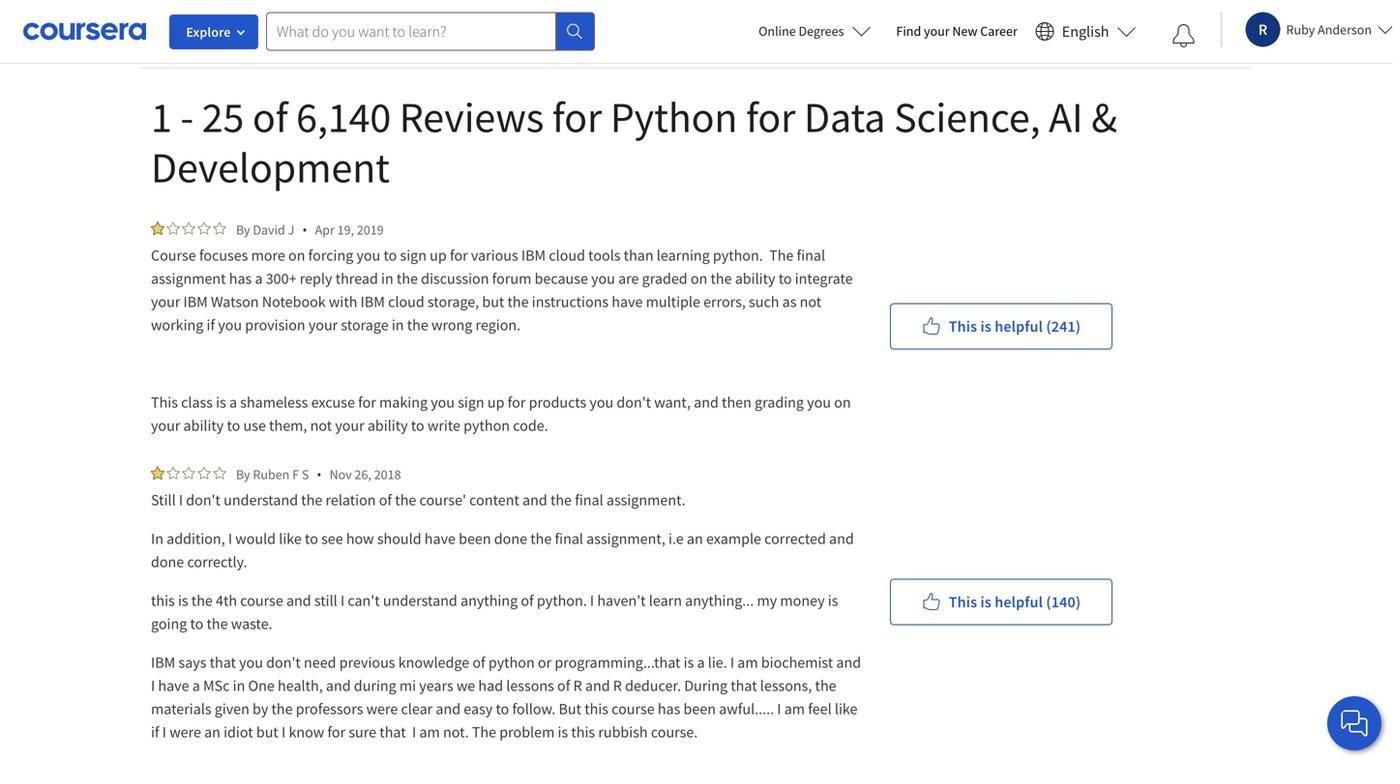 Task type: locate. For each thing, give the bounding box(es) containing it.
integrate
[[795, 269, 853, 288]]

in right thread
[[381, 269, 394, 288]]

a
[[255, 269, 263, 288], [229, 393, 237, 412], [697, 653, 705, 673], [192, 677, 200, 696]]

1 horizontal spatial done
[[494, 530, 528, 549]]

1 vertical spatial by
[[236, 466, 250, 484]]

final inside in addition, i would like to see how should have been done the final assignment, i.e an example corrected and done correctly.
[[555, 530, 584, 549]]

300+
[[266, 269, 297, 288]]

1 vertical spatial •
[[317, 466, 322, 484]]

2 all from the left
[[433, 12, 449, 30]]

2 vertical spatial am
[[420, 723, 440, 742]]

in left "one"
[[233, 677, 245, 696]]

0 horizontal spatial up
[[430, 246, 447, 265]]

• right j
[[302, 221, 307, 239]]

r up but
[[574, 677, 582, 696]]

0 vertical spatial the
[[770, 246, 794, 265]]

anything
[[461, 591, 518, 611]]

up inside course focuses more on forcing you to sign up for various ibm cloud tools than learning python.  the final assignment has a 300+ reply thread in the discussion forum because you are graded on the ability to integrate your ibm watson notebook with ibm cloud storage, but the instructions have multiple errors, such as not working if you provision your storage in the wrong region.
[[430, 246, 447, 265]]

on down learning
[[691, 269, 708, 288]]

of inside this is the 4th course and still i can't understand anything of python. i haven't learn anything... my money is going to the waste.
[[521, 591, 534, 611]]

2 horizontal spatial am
[[785, 700, 805, 719]]

if inside ibm says that you don't need previous knowledge of python or programming...that is a lie. i am biochemist and i have a msc in one health, and during mi years we had lessons of r and r deducer. during that lessons, the materials given by the professors were clear and easy to follow. but this course has been awful..... i am feel like if i were an idiot but i know for sure that  i am not. the problem is this rubbish course.
[[151, 723, 159, 742]]

a inside course focuses more on forcing you to sign up for various ibm cloud tools than learning python.  the final assignment has a 300+ reply thread in the discussion forum because you are graded on the ability to integrate your ibm watson notebook with ibm cloud storage, but the instructions have multiple errors, such as not working if you provision your storage in the wrong region.
[[255, 269, 263, 288]]

ibm down assignment
[[183, 292, 208, 312]]

0 vertical spatial this
[[151, 591, 175, 611]]

not down excuse
[[310, 416, 332, 436]]

course up rubbish
[[612, 700, 655, 719]]

0 horizontal spatial ability
[[183, 416, 224, 436]]

python. inside course focuses more on forcing you to sign up for various ibm cloud tools than learning python.  the final assignment has a 300+ reply thread in the discussion forum because you are graded on the ability to integrate your ibm watson notebook with ibm cloud storage, but the instructions have multiple errors, such as not working if you provision your storage in the wrong region.
[[713, 246, 764, 265]]

1 horizontal spatial all
[[433, 12, 449, 30]]

still
[[151, 491, 176, 510]]

an inside ibm says that you don't need previous knowledge of python or programming...that is a lie. i am biochemist and i have a msc in one health, and during mi years we had lessons of r and r deducer. during that lessons, the materials given by the professors were clear and easy to follow. but this course has been awful..... i am feel like if i were an idiot but i know for sure that  i am not. the problem is this rubbish course.
[[204, 723, 221, 742]]

this for this is helpful (241)
[[949, 317, 978, 336]]

0 vertical spatial •
[[302, 221, 307, 239]]

this up going
[[151, 591, 175, 611]]

by
[[253, 700, 268, 719]]

i
[[179, 491, 183, 510], [228, 530, 232, 549], [341, 591, 345, 611], [590, 591, 594, 611], [731, 653, 735, 673], [151, 677, 155, 696], [778, 700, 782, 719], [162, 723, 167, 742], [282, 723, 286, 742], [412, 723, 416, 742]]

1 vertical spatial has
[[658, 700, 681, 719]]

by:
[[186, 11, 205, 30]]

chevron down image right 'show notifications' icon
[[1208, 17, 1226, 34]]

0 vertical spatial don't
[[617, 393, 652, 412]]

final up integrate at the right
[[797, 246, 826, 265]]

0 horizontal spatial python.
[[537, 591, 587, 611]]

ability up such
[[735, 269, 776, 288]]

don't up addition,
[[186, 491, 221, 510]]

star image
[[182, 222, 196, 235], [197, 222, 211, 235], [213, 222, 227, 235], [182, 467, 196, 480], [197, 467, 211, 480], [213, 467, 227, 480]]

2 vertical spatial don't
[[266, 653, 301, 673]]

not right as
[[800, 292, 822, 312]]

0 horizontal spatial r
[[574, 677, 582, 696]]

assignment.
[[607, 491, 686, 510]]

has inside ibm says that you don't need previous knowledge of python or programming...that is a lie. i am biochemist and i have a msc in one health, and during mi years we had lessons of r and r deducer. during that lessons, the materials given by the professors were clear and easy to follow. but this course has been awful..... i am feel like if i were an idiot but i know for sure that  i am not. the problem is this rubbish course.
[[658, 700, 681, 719]]

like right feel
[[835, 700, 858, 719]]

0 horizontal spatial chevron down image
[[336, 12, 354, 29]]

1 vertical spatial done
[[151, 553, 184, 572]]

0 horizontal spatial an
[[204, 723, 221, 742]]

and right corrected
[[830, 530, 854, 549]]

reviews
[[400, 90, 544, 144]]

don't
[[617, 393, 652, 412], [186, 491, 221, 510], [266, 653, 301, 673]]

you right grading
[[807, 393, 831, 412]]

the left discussion
[[397, 269, 418, 288]]

tools
[[589, 246, 621, 265]]

0 vertical spatial star image
[[166, 222, 180, 235]]

0 vertical spatial understand
[[224, 491, 298, 510]]

this right but
[[585, 700, 609, 719]]

ibm
[[522, 246, 546, 265], [183, 292, 208, 312], [361, 292, 385, 312], [151, 653, 175, 673]]

done down in
[[151, 553, 184, 572]]

this
[[949, 317, 978, 336], [151, 393, 178, 412], [949, 593, 978, 612]]

the left wrong
[[407, 316, 429, 335]]

if down 'watson'
[[207, 316, 215, 335]]

understand inside this is the 4th course and still i can't understand anything of python. i haven't learn anything... my money is going to the waste.
[[383, 591, 458, 611]]

learn
[[649, 591, 682, 611]]

up inside this class is a shameless excuse for making you sign up for products you don't want, and then grading you on your ability to use them, not your ability to write python code.
[[488, 393, 505, 412]]

you down tools
[[592, 269, 616, 288]]

have inside ibm says that you don't need previous knowledge of python or programming...that is a lie. i am biochemist and i have a msc in one health, and during mi years we had lessons of r and r deducer. during that lessons, the materials given by the professors were clear and easy to follow. but this course has been awful..... i am feel like if i were an idiot but i know for sure that  i am not. the problem is this rubbish course.
[[158, 677, 189, 696]]

going
[[151, 615, 187, 634]]

the down 2018
[[395, 491, 417, 510]]

0 horizontal spatial •
[[302, 221, 307, 239]]

is inside 'button'
[[981, 317, 992, 336]]

done down content
[[494, 530, 528, 549]]

1 vertical spatial this
[[151, 393, 178, 412]]

1 vertical spatial that
[[731, 677, 758, 696]]

python. left 'haven't'
[[537, 591, 587, 611]]

money
[[781, 591, 825, 611]]

understand right can't
[[383, 591, 458, 611]]

1 horizontal spatial that
[[380, 723, 406, 742]]

2 horizontal spatial on
[[835, 393, 851, 412]]

all inside all learners button
[[252, 12, 268, 30]]

0 vertical spatial up
[[430, 246, 447, 265]]

filled star image
[[151, 467, 165, 480]]

1 vertical spatial sign
[[458, 393, 485, 412]]

0 vertical spatial sign
[[400, 246, 427, 265]]

r
[[1259, 20, 1268, 39], [574, 677, 582, 696], [614, 677, 622, 696]]

2 vertical spatial on
[[835, 393, 851, 412]]

forum
[[492, 269, 532, 288]]

chevron down image right learners
[[336, 12, 354, 29]]

lie.
[[708, 653, 728, 673]]

0 vertical spatial helpful
[[995, 317, 1044, 336]]

errors,
[[704, 292, 746, 312]]

graded
[[642, 269, 688, 288]]

final
[[797, 246, 826, 265], [575, 491, 604, 510], [555, 530, 584, 549]]

0 horizontal spatial that
[[210, 653, 236, 673]]

star image right filled star image
[[166, 222, 180, 235]]

am down lessons,
[[785, 700, 805, 719]]

1 vertical spatial helpful
[[995, 593, 1044, 612]]

but up "region."
[[482, 292, 505, 312]]

0 horizontal spatial the
[[472, 723, 497, 742]]

waste.
[[231, 615, 273, 634]]

1 horizontal spatial up
[[488, 393, 505, 412]]

forcing
[[308, 246, 354, 265]]

to inside ibm says that you don't need previous knowledge of python or programming...that is a lie. i am biochemist and i have a msc in one health, and during mi years we had lessons of r and r deducer. during that lessons, the materials given by the professors were clear and easy to follow. but this course has been awful..... i am feel like if i were an idiot but i know for sure that  i am not. the problem is this rubbish course.
[[496, 700, 509, 719]]

don't up health,
[[266, 653, 301, 673]]

online
[[759, 22, 796, 40]]

1 horizontal spatial r
[[614, 677, 622, 696]]

0 vertical spatial python
[[464, 416, 510, 436]]

0 horizontal spatial like
[[279, 530, 302, 549]]

2 horizontal spatial don't
[[617, 393, 652, 412]]

to left write
[[411, 416, 425, 436]]

is
[[981, 317, 992, 336], [216, 393, 226, 412], [178, 591, 188, 611], [828, 591, 839, 611], [981, 593, 992, 612], [684, 653, 694, 673], [558, 723, 568, 742]]

0 vertical spatial this
[[949, 317, 978, 336]]

0 vertical spatial not
[[800, 292, 822, 312]]

and left then
[[694, 393, 719, 412]]

by inside by david j • apr 19, 2019
[[236, 221, 250, 239]]

1 helpful from the top
[[995, 317, 1044, 336]]

0 horizontal spatial cloud
[[388, 292, 425, 312]]

all inside all stars button
[[433, 12, 449, 30]]

have down are
[[612, 292, 643, 312]]

1 horizontal spatial but
[[482, 292, 505, 312]]

helpful inside button
[[995, 593, 1044, 612]]

like inside in addition, i would like to see how should have been done the final assignment, i.e an example corrected and done correctly.
[[279, 530, 302, 549]]

0 horizontal spatial been
[[459, 530, 491, 549]]

0 vertical spatial python.
[[713, 246, 764, 265]]

python inside ibm says that you don't need previous knowledge of python or programming...that is a lie. i am biochemist and i have a msc in one health, and during mi years we had lessons of r and r deducer. during that lessons, the materials given by the professors were clear and easy to follow. but this course has been awful..... i am feel like if i were an idiot but i know for sure that  i am not. the problem is this rubbish course.
[[489, 653, 535, 673]]

1 horizontal spatial were
[[367, 700, 398, 719]]

2 star image from the top
[[166, 467, 180, 480]]

your up filled star icon
[[151, 416, 180, 436]]

is down but
[[558, 723, 568, 742]]

1 by from the top
[[236, 221, 250, 239]]

the up as
[[770, 246, 794, 265]]

final up assignment,
[[575, 491, 604, 510]]

or
[[538, 653, 552, 673]]

0 vertical spatial an
[[687, 530, 704, 549]]

science,
[[895, 90, 1041, 144]]

your up working
[[151, 292, 180, 312]]

chevron down image
[[336, 12, 354, 29], [1208, 17, 1226, 34]]

ruby anderson
[[1287, 21, 1373, 38]]

the inside in addition, i would like to see how should have been done the final assignment, i.e an example corrected and done correctly.
[[531, 530, 552, 549]]

this for this is helpful (140)
[[949, 593, 978, 612]]

your
[[924, 22, 950, 40], [151, 292, 180, 312], [309, 316, 338, 335], [151, 416, 180, 436], [335, 416, 365, 436]]

example
[[707, 530, 762, 549]]

been inside in addition, i would like to see how should have been done the final assignment, i.e an example corrected and done correctly.
[[459, 530, 491, 549]]

helpful inside 'button'
[[995, 317, 1044, 336]]

of right "25"
[[253, 90, 288, 144]]

a inside this class is a shameless excuse for making you sign up for products you don't want, and then grading you on your ability to use them, not your ability to write python code.
[[229, 393, 237, 412]]

1 vertical spatial python
[[489, 653, 535, 673]]

chat with us image
[[1340, 709, 1371, 740]]

you up "one"
[[239, 653, 263, 673]]

this is the 4th course and still i can't understand anything of python. i haven't learn anything... my money is going to the waste.
[[151, 591, 842, 634]]

explore
[[186, 23, 231, 41]]

a left msc at left bottom
[[192, 677, 200, 696]]

None search field
[[266, 12, 595, 51]]

0 horizontal spatial sign
[[400, 246, 427, 265]]

if down materials
[[151, 723, 159, 742]]

course'
[[420, 491, 467, 510]]

sign
[[400, 246, 427, 265], [458, 393, 485, 412]]

1 horizontal spatial an
[[687, 530, 704, 549]]

1 vertical spatial the
[[472, 723, 497, 742]]

(140)
[[1047, 593, 1081, 612]]

am right lie.
[[738, 653, 759, 673]]

2 by from the top
[[236, 466, 250, 484]]

r left ruby
[[1259, 20, 1268, 39]]

problem
[[500, 723, 555, 742]]

1 horizontal spatial has
[[658, 700, 681, 719]]

2 vertical spatial final
[[555, 530, 584, 549]]

f
[[292, 466, 299, 484]]

1 vertical spatial been
[[684, 700, 716, 719]]

new
[[953, 22, 978, 40]]

0 horizontal spatial all
[[252, 12, 268, 30]]

1 horizontal spatial sign
[[458, 393, 485, 412]]

has up 'watson'
[[229, 269, 252, 288]]

all for all stars
[[433, 12, 449, 30]]

has up the course. at the bottom of the page
[[658, 700, 681, 719]]

2 vertical spatial this
[[949, 593, 978, 612]]

don't inside ibm says that you don't need previous knowledge of python or programming...that is a lie. i am biochemist and i have a msc in one health, and during mi years we had lessons of r and r deducer. during that lessons, the materials given by the professors were clear and easy to follow. but this course has been awful..... i am feel like if i were an idiot but i know for sure that  i am not. the problem is this rubbish course.
[[266, 653, 301, 673]]

of inside 1 - 25 of 6,140 reviews for python for data science, ai & development
[[253, 90, 288, 144]]

cloud up because
[[549, 246, 586, 265]]

2 helpful from the top
[[995, 593, 1044, 612]]

0 horizontal spatial if
[[151, 723, 159, 742]]

1 vertical spatial but
[[256, 723, 279, 742]]

helpful left (140)
[[995, 593, 1044, 612]]

1 vertical spatial were
[[170, 723, 201, 742]]

python. up errors,
[[713, 246, 764, 265]]

1 vertical spatial this
[[585, 700, 609, 719]]

assignment
[[151, 269, 226, 288]]

an left 'idiot'
[[204, 723, 221, 742]]

ability inside course focuses more on forcing you to sign up for various ibm cloud tools than learning python.  the final assignment has a 300+ reply thread in the discussion forum because you are graded on the ability to integrate your ibm watson notebook with ibm cloud storage, but the instructions have multiple errors, such as not working if you provision your storage in the wrong region.
[[735, 269, 776, 288]]

been down during on the bottom of the page
[[684, 700, 716, 719]]

apr
[[315, 221, 335, 239]]

0 horizontal spatial have
[[158, 677, 189, 696]]

python inside this class is a shameless excuse for making you sign up for products you don't want, and then grading you on your ability to use them, not your ability to write python code.
[[464, 416, 510, 436]]

0 horizontal spatial were
[[170, 723, 201, 742]]

the inside ibm says that you don't need previous knowledge of python or programming...that is a lie. i am biochemist and i have a msc in one health, and during mi years we had lessons of r and r deducer. during that lessons, the materials given by the professors were clear and easy to follow. but this course has been awful..... i am feel like if i were an idiot but i know for sure that  i am not. the problem is this rubbish course.
[[472, 723, 497, 742]]

1 horizontal spatial python.
[[713, 246, 764, 265]]

health,
[[278, 677, 323, 696]]

2 horizontal spatial have
[[612, 292, 643, 312]]

0 vertical spatial have
[[612, 292, 643, 312]]

the inside course focuses more on forcing you to sign up for various ibm cloud tools than learning python.  the final assignment has a 300+ reply thread in the discussion forum because you are graded on the ability to integrate your ibm watson notebook with ibm cloud storage, but the instructions have multiple errors, such as not working if you provision your storage in the wrong region.
[[770, 246, 794, 265]]

25
[[202, 90, 244, 144]]

1 horizontal spatial don't
[[266, 653, 301, 673]]

is inside this class is a shameless excuse for making you sign up for products you don't want, and then grading you on your ability to use them, not your ability to write python code.
[[216, 393, 226, 412]]

sign inside this class is a shameless excuse for making you sign up for products you don't want, and then grading you on your ability to use them, not your ability to write python code.
[[458, 393, 485, 412]]

in addition, i would like to see how should have been done the final assignment, i.e an example corrected and done correctly.
[[151, 530, 858, 572]]

anderson
[[1319, 21, 1373, 38]]

sign inside course focuses more on forcing you to sign up for various ibm cloud tools than learning python.  the final assignment has a 300+ reply thread in the discussion forum because you are graded on the ability to integrate your ibm watson notebook with ibm cloud storage, but the instructions have multiple errors, such as not working if you provision your storage in the wrong region.
[[400, 246, 427, 265]]

like inside ibm says that you don't need previous knowledge of python or programming...that is a lie. i am biochemist and i have a msc in one health, and during mi years we had lessons of r and r deducer. during that lessons, the materials given by the professors were clear and easy to follow. but this course has been awful..... i am feel like if i were an idiot but i know for sure that  i am not. the problem is this rubbish course.
[[835, 700, 858, 719]]

of up but
[[558, 677, 571, 696]]

sure
[[349, 723, 377, 742]]

ability
[[735, 269, 776, 288], [183, 416, 224, 436], [368, 416, 408, 436]]

0 vertical spatial by
[[236, 221, 250, 239]]

your down with
[[309, 316, 338, 335]]

ruby
[[1287, 21, 1316, 38]]

ability down 'class'
[[183, 416, 224, 436]]

the left assignment,
[[531, 530, 552, 549]]

1 vertical spatial not
[[310, 416, 332, 436]]

am left not.
[[420, 723, 440, 742]]

0 vertical spatial course
[[240, 591, 283, 611]]

1 vertical spatial don't
[[186, 491, 221, 510]]

all stars button
[[401, 0, 543, 44]]

this down but
[[571, 723, 595, 742]]

you
[[357, 246, 381, 265], [592, 269, 616, 288], [218, 316, 242, 335], [431, 393, 455, 412], [590, 393, 614, 412], [807, 393, 831, 412], [239, 653, 263, 673]]

this is helpful (241)
[[949, 317, 1081, 336]]

1 all from the left
[[252, 12, 268, 30]]

on right grading
[[835, 393, 851, 412]]

and inside this class is a shameless excuse for making you sign up for products you don't want, and then grading you on your ability to use them, not your ability to write python code.
[[694, 393, 719, 412]]

in right storage
[[392, 316, 404, 335]]

don't left the want,
[[617, 393, 652, 412]]

this inside 'button'
[[949, 317, 978, 336]]

python
[[464, 416, 510, 436], [489, 653, 535, 673]]

and down programming...that
[[586, 677, 610, 696]]

and
[[694, 393, 719, 412], [523, 491, 548, 510], [830, 530, 854, 549], [286, 591, 311, 611], [837, 653, 862, 673], [326, 677, 351, 696], [586, 677, 610, 696], [436, 700, 461, 719]]

has inside course focuses more on forcing you to sign up for various ibm cloud tools than learning python.  the final assignment has a 300+ reply thread in the discussion forum because you are graded on the ability to integrate your ibm watson notebook with ibm cloud storage, but the instructions have multiple errors, such as not working if you provision your storage in the wrong region.
[[229, 269, 252, 288]]

0 horizontal spatial course
[[240, 591, 283, 611]]

programming...that
[[555, 653, 681, 673]]

star image
[[166, 222, 180, 235], [166, 467, 180, 480]]

this inside button
[[949, 593, 978, 612]]

1 vertical spatial like
[[835, 700, 858, 719]]

0 horizontal spatial on
[[289, 246, 305, 265]]

0 vertical spatial final
[[797, 246, 826, 265]]

class
[[181, 393, 213, 412]]

all left learners
[[252, 12, 268, 30]]

the
[[770, 246, 794, 265], [472, 723, 497, 742]]

had
[[479, 677, 503, 696]]

1 vertical spatial have
[[425, 530, 456, 549]]

1 horizontal spatial like
[[835, 700, 858, 719]]

0 horizontal spatial has
[[229, 269, 252, 288]]

this inside this class is a shameless excuse for making you sign up for products you don't want, and then grading you on your ability to use them, not your ability to write python code.
[[151, 393, 178, 412]]

have down course'
[[425, 530, 456, 549]]

deducer.
[[625, 677, 681, 696]]

is left (241)
[[981, 317, 992, 336]]

1 vertical spatial star image
[[166, 467, 180, 480]]

up left the products
[[488, 393, 505, 412]]

an inside in addition, i would like to see how should have been done the final assignment, i.e an example corrected and done correctly.
[[687, 530, 704, 549]]

1 star image from the top
[[166, 222, 180, 235]]

1 horizontal spatial on
[[691, 269, 708, 288]]

0 vertical spatial has
[[229, 269, 252, 288]]

1 horizontal spatial understand
[[383, 591, 458, 611]]

reply
[[300, 269, 333, 288]]

data
[[804, 90, 886, 144]]

but down by
[[256, 723, 279, 742]]

various
[[471, 246, 519, 265]]

ibm inside ibm says that you don't need previous knowledge of python or programming...that is a lie. i am biochemist and i have a msc in one health, and during mi years we had lessons of r and r deducer. during that lessons, the materials given by the professors were clear and easy to follow. but this course has been awful..... i am feel like if i were an idiot but i know for sure that  i am not. the problem is this rubbish course.
[[151, 653, 175, 673]]

find
[[897, 22, 922, 40]]

use
[[243, 416, 266, 436]]

of right anything on the left
[[521, 591, 534, 611]]

course up waste.
[[240, 591, 283, 611]]

0 vertical spatial cloud
[[549, 246, 586, 265]]

should
[[377, 530, 422, 549]]

by inside by ruben f s • nov 26, 2018
[[236, 466, 250, 484]]

2 vertical spatial have
[[158, 677, 189, 696]]

you inside ibm says that you don't need previous knowledge of python or programming...that is a lie. i am biochemist and i have a msc in one health, and during mi years we had lessons of r and r deducer. during that lessons, the materials given by the professors were clear and easy to follow. but this course has been awful..... i am feel like if i were an idiot but i know for sure that  i am not. the problem is this rubbish course.
[[239, 653, 263, 673]]

0 vertical spatial but
[[482, 292, 505, 312]]

python right write
[[464, 416, 510, 436]]

and up not.
[[436, 700, 461, 719]]

1 vertical spatial an
[[204, 723, 221, 742]]

2 horizontal spatial ability
[[735, 269, 776, 288]]

on down j
[[289, 246, 305, 265]]

discussion
[[421, 269, 489, 288]]

were
[[367, 700, 398, 719], [170, 723, 201, 742]]

star image right filled star icon
[[166, 467, 180, 480]]

feel
[[809, 700, 832, 719]]

filled star image
[[151, 222, 165, 235]]

0 vertical spatial been
[[459, 530, 491, 549]]

like right the would
[[279, 530, 302, 549]]

the down easy
[[472, 723, 497, 742]]

python up lessons
[[489, 653, 535, 673]]

a left lie.
[[697, 653, 705, 673]]

in
[[151, 530, 164, 549]]

star image for still
[[166, 467, 180, 480]]

to left see
[[305, 530, 318, 549]]

2018
[[374, 466, 401, 484]]

1 horizontal spatial •
[[317, 466, 322, 484]]

to right easy
[[496, 700, 509, 719]]

coursera image
[[23, 16, 146, 47]]

helpful for (140)
[[995, 593, 1044, 612]]



Task type: describe. For each thing, give the bounding box(es) containing it.
0 vertical spatial done
[[494, 530, 528, 549]]

final inside course focuses more on forcing you to sign up for various ibm cloud tools than learning python.  the final assignment has a 300+ reply thread in the discussion forum because you are graded on the ability to integrate your ibm watson notebook with ibm cloud storage, but the instructions have multiple errors, such as not working if you provision your storage in the wrong region.
[[797, 246, 826, 265]]

such
[[749, 292, 780, 312]]

0 vertical spatial in
[[381, 269, 394, 288]]

lessons,
[[761, 677, 813, 696]]

find your new career link
[[887, 19, 1028, 44]]

this class is a shameless excuse for making you sign up for products you don't want, and then grading you on your ability to use them, not your ability to write python code.
[[151, 393, 855, 436]]

and inside in addition, i would like to see how should have been done the final assignment, i.e an example corrected and done correctly.
[[830, 530, 854, 549]]

online degrees button
[[744, 10, 887, 52]]

by for more
[[236, 221, 250, 239]]

on inside this class is a shameless excuse for making you sign up for products you don't want, and then grading you on your ability to use them, not your ability to write python code.
[[835, 393, 851, 412]]

all for all learners
[[252, 12, 268, 30]]

course
[[151, 246, 196, 265]]

content
[[470, 491, 520, 510]]

26,
[[355, 466, 372, 484]]

What do you want to learn? text field
[[266, 12, 557, 51]]

show notifications image
[[1173, 24, 1196, 47]]

0 vertical spatial on
[[289, 246, 305, 265]]

easy
[[464, 700, 493, 719]]

the down forum
[[508, 292, 529, 312]]

would
[[235, 530, 276, 549]]

1 horizontal spatial ability
[[368, 416, 408, 436]]

are
[[619, 269, 639, 288]]

provision
[[245, 316, 306, 335]]

this is helpful (241) button
[[891, 303, 1113, 350]]

this for this class is a shameless excuse for making you sign up for products you don't want, and then grading you on your ability to use them, not your ability to write python code.
[[151, 393, 178, 412]]

python. inside this is the 4th course and still i can't understand anything of python. i haven't learn anything... my money is going to the waste.
[[537, 591, 587, 611]]

how
[[346, 530, 374, 549]]

follow.
[[513, 700, 556, 719]]

and inside this is the 4th course and still i can't understand anything of python. i haven't learn anything... my money is going to the waste.
[[286, 591, 311, 611]]

been inside ibm says that you don't need previous knowledge of python or programming...that is a lie. i am biochemist and i have a msc in one health, and during mi years we had lessons of r and r deducer. during that lessons, the materials given by the professors were clear and easy to follow. but this course has been awful..... i am feel like if i were an idiot but i know for sure that  i am not. the problem is this rubbish course.
[[684, 700, 716, 719]]

have inside course focuses more on forcing you to sign up for various ibm cloud tools than learning python.  the final assignment has a 300+ reply thread in the discussion forum because you are graded on the ability to integrate your ibm watson notebook with ibm cloud storage, but the instructions have multiple errors, such as not working if you provision your storage in the wrong region.
[[612, 292, 643, 312]]

4th
[[216, 591, 237, 611]]

chevron down image inside all learners button
[[336, 12, 354, 29]]

if inside course focuses more on forcing you to sign up for various ibm cloud tools than learning python.  the final assignment has a 300+ reply thread in the discussion forum because you are graded on the ability to integrate your ibm watson notebook with ibm cloud storage, but the instructions have multiple errors, such as not working if you provision your storage in the wrong region.
[[207, 316, 215, 335]]

the right content
[[551, 491, 572, 510]]

excuse
[[311, 393, 355, 412]]

is up going
[[178, 591, 188, 611]]

during
[[354, 677, 397, 696]]

don't inside this class is a shameless excuse for making you sign up for products you don't want, and then grading you on your ability to use them, not your ability to write python code.
[[617, 393, 652, 412]]

one
[[248, 677, 275, 696]]

j
[[288, 221, 295, 239]]

previous
[[340, 653, 395, 673]]

find your new career
[[897, 22, 1018, 40]]

0 horizontal spatial don't
[[186, 491, 221, 510]]

to up as
[[779, 269, 792, 288]]

to inside in addition, i would like to see how should have been done the final assignment, i.e an example corrected and done correctly.
[[305, 530, 318, 549]]

materials
[[151, 700, 212, 719]]

career
[[981, 22, 1018, 40]]

correctly.
[[187, 553, 247, 572]]

2 vertical spatial that
[[380, 723, 406, 742]]

knowledge
[[399, 653, 470, 673]]

than
[[624, 246, 654, 265]]

and up professors
[[326, 677, 351, 696]]

course inside ibm says that you don't need previous knowledge of python or programming...that is a lie. i am biochemist and i have a msc in one health, and during mi years we had lessons of r and r deducer. during that lessons, the materials given by the professors were clear and easy to follow. but this course has been awful..... i am feel like if i were an idiot but i know for sure that  i am not. the problem is this rubbish course.
[[612, 700, 655, 719]]

more
[[251, 246, 285, 265]]

biochemist
[[762, 653, 834, 673]]

but inside course focuses more on forcing you to sign up for various ibm cloud tools than learning python.  the final assignment has a 300+ reply thread in the discussion forum because you are graded on the ability to integrate your ibm watson notebook with ibm cloud storage, but the instructions have multiple errors, such as not working if you provision your storage in the wrong region.
[[482, 292, 505, 312]]

you right the products
[[590, 393, 614, 412]]

and right biochemist
[[837, 653, 862, 673]]

you up write
[[431, 393, 455, 412]]

1 - 25 of 6,140 reviews for python for data science, ai & development
[[151, 90, 1118, 194]]

making
[[379, 393, 428, 412]]

is inside button
[[981, 593, 992, 612]]

to left use
[[227, 416, 240, 436]]

course inside this is the 4th course and still i can't understand anything of python. i haven't learn anything... my money is going to the waste.
[[240, 591, 283, 611]]

1 vertical spatial cloud
[[388, 292, 425, 312]]

filter
[[151, 11, 183, 30]]

in inside ibm says that you don't need previous knowledge of python or programming...that is a lie. i am biochemist and i have a msc in one health, and during mi years we had lessons of r and r deducer. during that lessons, the materials given by the professors were clear and easy to follow. but this course has been awful..... i am feel like if i were an idiot but i know for sure that  i am not. the problem is this rubbish course.
[[233, 677, 245, 696]]

course focuses more on forcing you to sign up for various ibm cloud tools than learning python.  the final assignment has a 300+ reply thread in the discussion forum because you are graded on the ability to integrate your ibm watson notebook with ibm cloud storage, but the instructions have multiple errors, such as not working if you provision your storage in the wrong region.
[[151, 246, 856, 335]]

the down s
[[301, 491, 323, 510]]

then
[[722, 393, 752, 412]]

wrong
[[432, 316, 473, 335]]

you down 2019
[[357, 246, 381, 265]]

ibm up forum
[[522, 246, 546, 265]]

is right the money in the bottom right of the page
[[828, 591, 839, 611]]

nov
[[330, 466, 352, 484]]

see
[[321, 530, 343, 549]]

instructions
[[532, 292, 609, 312]]

0 horizontal spatial done
[[151, 553, 184, 572]]

explore button
[[169, 15, 258, 49]]

1
[[151, 90, 172, 144]]

you down 'watson'
[[218, 316, 242, 335]]

all learners button
[[221, 0, 386, 44]]

this is helpful (140) button
[[891, 579, 1113, 626]]

multiple
[[646, 292, 701, 312]]

1 vertical spatial final
[[575, 491, 604, 510]]

by ruben f s • nov 26, 2018
[[236, 466, 401, 484]]

with
[[329, 292, 358, 312]]

assignment,
[[587, 530, 666, 549]]

the up errors,
[[711, 269, 732, 288]]

-
[[180, 90, 194, 144]]

s
[[302, 466, 309, 484]]

2 horizontal spatial r
[[1259, 20, 1268, 39]]

my
[[757, 591, 778, 611]]

idiot
[[224, 723, 253, 742]]

development
[[151, 140, 390, 194]]

haven't
[[598, 591, 646, 611]]

0 horizontal spatial am
[[420, 723, 440, 742]]

the right by
[[272, 700, 293, 719]]

write
[[428, 416, 461, 436]]

the down 4th
[[207, 615, 228, 634]]

have inside in addition, i would like to see how should have been done the final assignment, i.e an example corrected and done correctly.
[[425, 530, 456, 549]]

code.
[[513, 416, 549, 436]]

1 horizontal spatial cloud
[[549, 246, 586, 265]]

python
[[611, 90, 738, 144]]

years
[[419, 677, 454, 696]]

by david j • apr 19, 2019
[[236, 221, 384, 239]]

this inside this is the 4th course and still i can't understand anything of python. i haven't learn anything... my money is going to the waste.
[[151, 591, 175, 611]]

not inside this class is a shameless excuse for making you sign up for products you don't want, and then grading you on your ability to use them, not your ability to write python code.
[[310, 416, 332, 436]]

1 vertical spatial on
[[691, 269, 708, 288]]

need
[[304, 653, 336, 673]]

english
[[1063, 22, 1110, 41]]

to down 2019
[[384, 246, 397, 265]]

working
[[151, 316, 204, 335]]

the up feel
[[816, 677, 837, 696]]

6,140
[[296, 90, 391, 144]]

want,
[[655, 393, 691, 412]]

as
[[783, 292, 797, 312]]

of up the had
[[473, 653, 486, 673]]

the left 4th
[[191, 591, 213, 611]]

for inside course focuses more on forcing you to sign up for various ibm cloud tools than learning python.  the final assignment has a 300+ reply thread in the discussion forum because you are graded on the ability to integrate your ibm watson notebook with ibm cloud storage, but the instructions have multiple errors, such as not working if you provision your storage in the wrong region.
[[450, 246, 468, 265]]

star image for course
[[166, 222, 180, 235]]

storage,
[[428, 292, 479, 312]]

ai
[[1049, 90, 1084, 144]]

them,
[[269, 416, 307, 436]]

relation
[[326, 491, 376, 510]]

because
[[535, 269, 588, 288]]

1 horizontal spatial chevron down image
[[1208, 17, 1226, 34]]

for inside ibm says that you don't need previous knowledge of python or programming...that is a lie. i am biochemist and i have a msc in one health, and during mi years we had lessons of r and r deducer. during that lessons, the materials given by the professors were clear and easy to follow. but this course has been awful..... i am feel like if i were an idiot but i know for sure that  i am not. the problem is this rubbish course.
[[328, 723, 346, 742]]

but inside ibm says that you don't need previous knowledge of python or programming...that is a lie. i am biochemist and i have a msc in one health, and during mi years we had lessons of r and r deducer. during that lessons, the materials given by the professors were clear and easy to follow. but this course has been awful..... i am feel like if i were an idiot but i know for sure that  i am not. the problem is this rubbish course.
[[256, 723, 279, 742]]

0 vertical spatial am
[[738, 653, 759, 673]]

0 horizontal spatial understand
[[224, 491, 298, 510]]

of down 2018
[[379, 491, 392, 510]]

given
[[215, 700, 250, 719]]

and right content
[[523, 491, 548, 510]]

learners
[[271, 12, 327, 30]]

i inside in addition, i would like to see how should have been done the final assignment, i.e an example corrected and done correctly.
[[228, 530, 232, 549]]

rubbish
[[599, 723, 648, 742]]

your right 'find'
[[924, 22, 950, 40]]

products
[[529, 393, 587, 412]]

1 vertical spatial in
[[392, 316, 404, 335]]

filter by:
[[151, 11, 205, 30]]

storage
[[341, 316, 389, 335]]

msc
[[203, 677, 230, 696]]

but
[[559, 700, 582, 719]]

focuses
[[199, 246, 248, 265]]

2 vertical spatial this
[[571, 723, 595, 742]]

(241)
[[1047, 317, 1081, 336]]

not inside course focuses more on forcing you to sign up for various ibm cloud tools than learning python.  the final assignment has a 300+ reply thread in the discussion forum because you are graded on the ability to integrate your ibm watson notebook with ibm cloud storage, but the instructions have multiple errors, such as not working if you provision your storage in the wrong region.
[[800, 292, 822, 312]]

helpful for (241)
[[995, 317, 1044, 336]]

is left lie.
[[684, 653, 694, 673]]

to inside this is the 4th course and still i can't understand anything of python. i haven't learn anything... my money is going to the waste.
[[190, 615, 204, 634]]

by for don't
[[236, 466, 250, 484]]

mi
[[400, 677, 416, 696]]

your down excuse
[[335, 416, 365, 436]]

stars
[[452, 12, 484, 30]]

ibm up storage
[[361, 292, 385, 312]]

david
[[253, 221, 285, 239]]



Task type: vqa. For each thing, say whether or not it's contained in the screenshot.
know
yes



